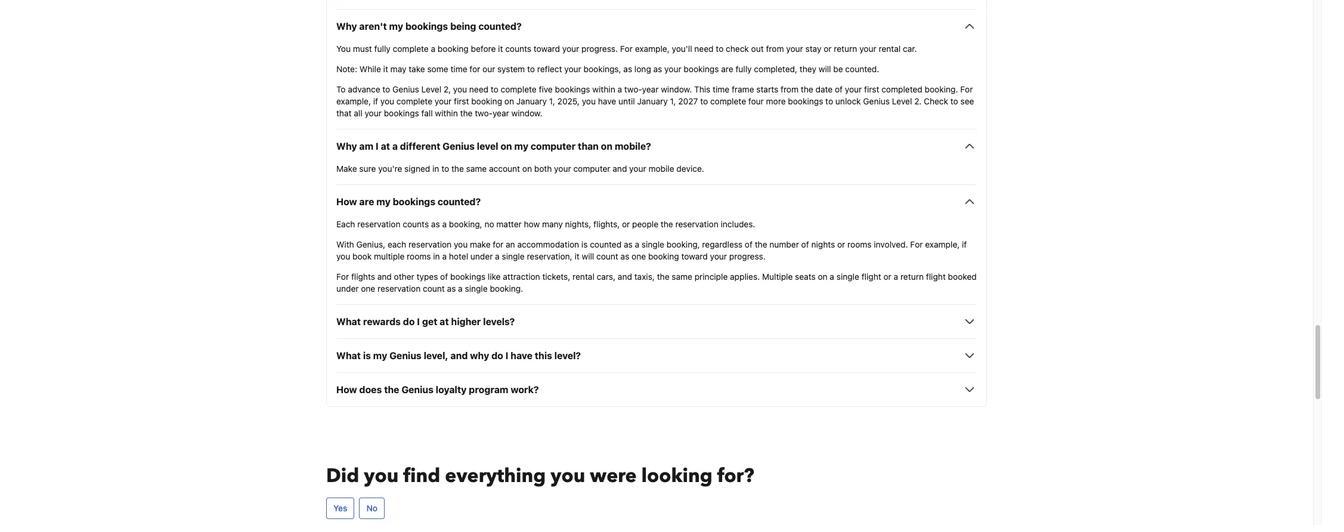 Task type: vqa. For each thing, say whether or not it's contained in the screenshot.
PREPAYMENT
no



Task type: describe. For each thing, give the bounding box(es) containing it.
to advance to genius level 2, you need to complete five bookings within a two-year window. this time frame starts from the date of your first completed booking. for example, if you complete your first booking on january 1, 2025, you have until january 1, 2027 to complete four more bookings to unlock genius level 2. check to see that all your bookings fall within the two-year window.
[[337, 84, 975, 118]]

0 vertical spatial level
[[422, 84, 442, 94]]

both
[[534, 164, 552, 174]]

2.
[[915, 96, 922, 106]]

starts
[[757, 84, 779, 94]]

applies.
[[730, 272, 760, 282]]

0 horizontal spatial it
[[383, 64, 388, 74]]

you right 2025,
[[582, 96, 596, 106]]

aren't
[[359, 21, 387, 32]]

system
[[498, 64, 525, 74]]

1 horizontal spatial fully
[[736, 64, 752, 74]]

check
[[924, 96, 949, 106]]

a down hotel
[[458, 284, 463, 294]]

take
[[409, 64, 425, 74]]

multiple
[[374, 251, 405, 262]]

taxis,
[[635, 272, 655, 282]]

1 flight from the left
[[862, 272, 882, 282]]

an
[[506, 239, 515, 250]]

bookings down 'date'
[[788, 96, 824, 106]]

people
[[633, 219, 659, 229]]

a up "like"
[[495, 251, 500, 262]]

is inside what is my genius level, and why do i have this level? dropdown button
[[363, 350, 371, 361]]

as left long
[[624, 64, 633, 74]]

as down how are my bookings counted?
[[431, 219, 440, 229]]

frame
[[732, 84, 755, 94]]

1 horizontal spatial level
[[893, 96, 913, 106]]

as down 'counted' at the top of page
[[621, 251, 630, 262]]

complete up fall
[[397, 96, 433, 106]]

car.
[[903, 44, 917, 54]]

your right all
[[365, 108, 382, 118]]

on inside for flights and other types of bookings like attraction tickets, rental cars, and taxis, the same principle applies. multiple seats on a single flight or a return flight booked under one reservation count as a single booking.
[[818, 272, 828, 282]]

if inside "to advance to genius level 2, you need to complete five bookings within a two-year window. this time frame starts from the date of your first completed booking. for example, if you complete your first booking on january 1, 2025, you have until january 1, 2027 to complete four more bookings to unlock genius level 2. check to see that all your bookings fall within the two-year window."
[[373, 96, 378, 106]]

the inside dropdown button
[[384, 384, 399, 395]]

they
[[800, 64, 817, 74]]

note: while it may take some time for our system to reflect your bookings, as long as your bookings are fully completed, they will be counted.
[[337, 64, 880, 74]]

your up note: while it may take some time for our system to reflect your bookings, as long as your bookings are fully completed, they will be counted.
[[563, 44, 580, 54]]

0 vertical spatial counts
[[505, 44, 532, 54]]

completed,
[[754, 64, 798, 74]]

the left 'date'
[[801, 84, 814, 94]]

involved.
[[874, 239, 908, 250]]

with genius, each reservation you make for an accommodation is counted as a single booking, regardless of the number of nights or rooms involved. for example, if you book multiple rooms in a hotel under a single reservation, it will count as one booking toward your progress.
[[337, 239, 967, 262]]

0 horizontal spatial window.
[[512, 108, 543, 118]]

your inside with genius, each reservation you make for an accommodation is counted as a single booking, regardless of the number of nights or rooms involved. for example, if you book multiple rooms in a hotel under a single reservation, it will count as one booking toward your progress.
[[710, 251, 727, 262]]

0 vertical spatial booking
[[438, 44, 469, 54]]

1 january from the left
[[517, 96, 547, 106]]

0 horizontal spatial within
[[435, 108, 458, 118]]

0 vertical spatial it
[[498, 44, 503, 54]]

reservation inside for flights and other types of bookings like attraction tickets, rental cars, and taxis, the same principle applies. multiple seats on a single flight or a return flight booked under one reservation count as a single booking.
[[378, 284, 421, 294]]

0 vertical spatial first
[[865, 84, 880, 94]]

why aren't my bookings being counted? button
[[337, 19, 977, 34]]

and down mobile?
[[613, 164, 627, 174]]

stay
[[806, 44, 822, 54]]

why for why aren't my bookings being counted?
[[337, 21, 357, 32]]

on left both in the top left of the page
[[523, 164, 532, 174]]

to left reflect
[[527, 64, 535, 74]]

you'll
[[672, 44, 693, 54]]

to right signed
[[442, 164, 449, 174]]

make
[[470, 239, 491, 250]]

0 vertical spatial from
[[766, 44, 784, 54]]

be
[[834, 64, 843, 74]]

some
[[428, 64, 448, 74]]

1 1, from the left
[[549, 96, 555, 106]]

and left "other"
[[378, 272, 392, 282]]

for up note: while it may take some time for our system to reflect your bookings, as long as your bookings are fully completed, they will be counted.
[[620, 44, 633, 54]]

must
[[353, 44, 372, 54]]

single down an
[[502, 251, 525, 262]]

your left stay at the right
[[787, 44, 804, 54]]

how are my bookings counted?
[[337, 196, 481, 207]]

you down with
[[337, 251, 350, 262]]

example, inside "to advance to genius level 2, you need to complete five bookings within a two-year window. this time frame starts from the date of your first completed booking. for example, if you complete your first booking on january 1, 2025, you have until january 1, 2027 to complete four more bookings to unlock genius level 2. check to see that all your bookings fall within the two-year window."
[[337, 96, 371, 106]]

for inside with genius, each reservation you make for an accommodation is counted as a single booking, regardless of the number of nights or rooms involved. for example, if you book multiple rooms in a hotel under a single reservation, it will count as one booking toward your progress.
[[911, 239, 923, 250]]

being
[[451, 21, 476, 32]]

0 horizontal spatial two-
[[475, 108, 493, 118]]

regardless
[[703, 239, 743, 250]]

0 vertical spatial need
[[695, 44, 714, 54]]

fall
[[422, 108, 433, 118]]

you must fully complete a booking before it counts toward your progress. for example, you'll need to check out from your stay or return your rental car.
[[337, 44, 917, 54]]

genius,
[[357, 239, 386, 250]]

your down the 'you'll'
[[665, 64, 682, 74]]

the right fall
[[460, 108, 473, 118]]

2027
[[679, 96, 698, 106]]

you left were
[[551, 463, 586, 489]]

booking. inside "to advance to genius level 2, you need to complete five bookings within a two-year window. this time frame starts from the date of your first completed booking. for example, if you complete your first booking on january 1, 2025, you have until january 1, 2027 to complete four more bookings to unlock genius level 2. check to see that all your bookings fall within the two-year window."
[[925, 84, 959, 94]]

counted.
[[846, 64, 880, 74]]

for inside for flights and other types of bookings like attraction tickets, rental cars, and taxis, the same principle applies. multiple seats on a single flight or a return flight booked under one reservation count as a single booking.
[[337, 272, 349, 282]]

i inside what is my genius level, and why do i have this level? dropdown button
[[506, 350, 509, 361]]

reservation,
[[527, 251, 573, 262]]

may
[[391, 64, 407, 74]]

1 horizontal spatial rooms
[[848, 239, 872, 250]]

the right the people
[[661, 219, 673, 229]]

rental inside for flights and other types of bookings like attraction tickets, rental cars, and taxis, the same principle applies. multiple seats on a single flight or a return flight booked under one reservation count as a single booking.
[[573, 272, 595, 282]]

accommodation
[[518, 239, 579, 250]]

0 vertical spatial fully
[[374, 44, 391, 54]]

how does the genius loyalty program work?
[[337, 384, 539, 395]]

1 vertical spatial at
[[440, 316, 449, 327]]

nights,
[[565, 219, 592, 229]]

to left see
[[951, 96, 959, 106]]

if inside with genius, each reservation you make for an accommodation is counted as a single booking, regardless of the number of nights or rooms involved. for example, if you book multiple rooms in a hotel under a single reservation, it will count as one booking toward your progress.
[[962, 239, 967, 250]]

principle
[[695, 272, 728, 282]]

reservation up the 'regardless'
[[676, 219, 719, 229]]

yes
[[334, 503, 348, 513]]

progress. inside with genius, each reservation you make for an accommodation is counted as a single booking, regardless of the number of nights or rooms involved. for example, if you book multiple rooms in a hotel under a single reservation, it will count as one booking toward your progress.
[[730, 251, 766, 262]]

completed
[[882, 84, 923, 94]]

what rewards do i get at higher levels?
[[337, 316, 515, 327]]

unlock
[[836, 96, 861, 106]]

0 horizontal spatial rooms
[[407, 251, 431, 262]]

as right long
[[654, 64, 663, 74]]

to down our
[[491, 84, 499, 94]]

multiple
[[763, 272, 793, 282]]

booked
[[948, 272, 977, 282]]

you down may
[[381, 96, 394, 106]]

toward inside with genius, each reservation you make for an accommodation is counted as a single booking, regardless of the number of nights or rooms involved. for example, if you book multiple rooms in a hotel under a single reservation, it will count as one booking toward your progress.
[[682, 251, 708, 262]]

0 horizontal spatial for
[[470, 64, 480, 74]]

while
[[360, 64, 381, 74]]

did
[[326, 463, 359, 489]]

nights
[[812, 239, 835, 250]]

your right reflect
[[565, 64, 582, 74]]

make
[[337, 164, 357, 174]]

account
[[489, 164, 520, 174]]

of inside "to advance to genius level 2, you need to complete five bookings within a two-year window. this time frame starts from the date of your first completed booking. for example, if you complete your first booking on january 1, 2025, you have until january 1, 2027 to complete four more bookings to unlock genius level 2. check to see that all your bookings fall within the two-year window."
[[835, 84, 843, 94]]

attraction
[[503, 272, 540, 282]]

booking, inside with genius, each reservation you make for an accommodation is counted as a single booking, regardless of the number of nights or rooms involved. for example, if you book multiple rooms in a hotel under a single reservation, it will count as one booking toward your progress.
[[667, 239, 700, 250]]

booking inside with genius, each reservation you make for an accommodation is counted as a single booking, regardless of the number of nights or rooms involved. for example, if you book multiple rooms in a hotel under a single reservation, it will count as one booking toward your progress.
[[649, 251, 679, 262]]

on right than
[[601, 141, 613, 152]]

does
[[359, 384, 382, 395]]

2,
[[444, 84, 451, 94]]

0 vertical spatial within
[[593, 84, 616, 94]]

complete down 'system'
[[501, 84, 537, 94]]

looking
[[642, 463, 713, 489]]

matter
[[497, 219, 522, 229]]

the right signed
[[452, 164, 464, 174]]

seats
[[795, 272, 816, 282]]

my up make sure you're signed in to the same account on both your computer and your mobile device.
[[515, 141, 529, 152]]

0 vertical spatial rental
[[879, 44, 901, 54]]

0 horizontal spatial progress.
[[582, 44, 618, 54]]

loyalty
[[436, 384, 467, 395]]

no button
[[359, 498, 385, 519]]

note:
[[337, 64, 357, 74]]

on right level
[[501, 141, 512, 152]]

0 vertical spatial in
[[433, 164, 439, 174]]

reservation up the genius,
[[358, 219, 401, 229]]

1 vertical spatial counts
[[403, 219, 429, 229]]

bookings up 2025,
[[555, 84, 590, 94]]

bookings inside for flights and other types of bookings like attraction tickets, rental cars, and taxis, the same principle applies. multiple seats on a single flight or a return flight booked under one reservation count as a single booking.
[[450, 272, 486, 282]]

you up no on the bottom of the page
[[364, 463, 399, 489]]

to
[[337, 84, 346, 94]]

types
[[417, 272, 438, 282]]

device.
[[677, 164, 705, 174]]

rewards
[[363, 316, 401, 327]]

one inside with genius, each reservation you make for an accommodation is counted as a single booking, regardless of the number of nights or rooms involved. for example, if you book multiple rooms in a hotel under a single reservation, it will count as one booking toward your progress.
[[632, 251, 646, 262]]

why for why am i at a different genius level on my computer than on mobile?
[[337, 141, 357, 152]]

0 vertical spatial at
[[381, 141, 390, 152]]

you up hotel
[[454, 239, 468, 250]]

did you find everything you were looking for?
[[326, 463, 755, 489]]

complete down frame
[[711, 96, 746, 106]]

get
[[422, 316, 438, 327]]

bookings inside "dropdown button"
[[406, 21, 448, 32]]

1 horizontal spatial window.
[[661, 84, 692, 94]]

or inside with genius, each reservation you make for an accommodation is counted as a single booking, regardless of the number of nights or rooms involved. for example, if you book multiple rooms in a hotel under a single reservation, it will count as one booking toward your progress.
[[838, 239, 846, 250]]

to right advance
[[383, 84, 390, 94]]

1 horizontal spatial are
[[722, 64, 734, 74]]

how
[[524, 219, 540, 229]]

a right seats
[[830, 272, 835, 282]]

to down 'date'
[[826, 96, 834, 106]]

sure
[[359, 164, 376, 174]]

bookings left fall
[[384, 108, 419, 118]]

a inside dropdown button
[[392, 141, 398, 152]]

or right stay at the right
[[824, 44, 832, 54]]

how for how does the genius loyalty program work?
[[337, 384, 357, 395]]

to left the check
[[716, 44, 724, 54]]

flights,
[[594, 219, 620, 229]]

have inside "to advance to genius level 2, you need to complete five bookings within a two-year window. this time frame starts from the date of your first completed booking. for example, if you complete your first booking on january 1, 2025, you have until january 1, 2027 to complete four more bookings to unlock genius level 2. check to see that all your bookings fall within the two-year window."
[[598, 96, 616, 106]]

you
[[337, 44, 351, 54]]

i inside why am i at a different genius level on my computer than on mobile? dropdown button
[[376, 141, 379, 152]]

same inside for flights and other types of bookings like attraction tickets, rental cars, and taxis, the same principle applies. multiple seats on a single flight or a return flight booked under one reservation count as a single booking.
[[672, 272, 693, 282]]

before
[[471, 44, 496, 54]]

no
[[485, 219, 494, 229]]

single up the "higher"
[[465, 284, 488, 294]]

how are my bookings counted? button
[[337, 195, 977, 209]]

until
[[619, 96, 635, 106]]

0 vertical spatial two-
[[625, 84, 642, 94]]

for flights and other types of bookings like attraction tickets, rental cars, and taxis, the same principle applies. multiple seats on a single flight or a return flight booked under one reservation count as a single booking.
[[337, 272, 977, 294]]

0 vertical spatial return
[[834, 44, 858, 54]]

or left the people
[[622, 219, 630, 229]]

my for level,
[[373, 350, 387, 361]]



Task type: locate. For each thing, give the bounding box(es) containing it.
genius for to advance to genius level 2, you need to complete five bookings within a two-year window. this time frame starts from the date of your first completed booking. for example, if you complete your first booking on january 1, 2025, you have until january 1, 2027 to complete four more bookings to unlock genius level 2. check to see that all your bookings fall within the two-year window.
[[393, 84, 419, 94]]

your right both in the top left of the page
[[554, 164, 571, 174]]

genius
[[393, 84, 419, 94], [864, 96, 890, 106], [443, 141, 475, 152], [390, 350, 422, 361], [402, 384, 434, 395]]

as inside for flights and other types of bookings like attraction tickets, rental cars, and taxis, the same principle applies. multiple seats on a single flight or a return flight booked under one reservation count as a single booking.
[[447, 284, 456, 294]]

from
[[766, 44, 784, 54], [781, 84, 799, 94]]

includes.
[[721, 219, 756, 229]]

toward up principle
[[682, 251, 708, 262]]

1 vertical spatial in
[[433, 251, 440, 262]]

toward
[[534, 44, 560, 54], [682, 251, 708, 262]]

1 horizontal spatial progress.
[[730, 251, 766, 262]]

counts
[[505, 44, 532, 54], [403, 219, 429, 229]]

counted? inside dropdown button
[[438, 196, 481, 207]]

counts down how are my bookings counted?
[[403, 219, 429, 229]]

my inside "dropdown button"
[[389, 21, 403, 32]]

within down 'bookings,'
[[593, 84, 616, 94]]

all
[[354, 108, 363, 118]]

fully
[[374, 44, 391, 54], [736, 64, 752, 74]]

1, down five
[[549, 96, 555, 106]]

a down the people
[[635, 239, 640, 250]]

1, left 2027
[[670, 96, 676, 106]]

i right am
[[376, 141, 379, 152]]

it right before
[[498, 44, 503, 54]]

were
[[590, 463, 637, 489]]

1 vertical spatial if
[[962, 239, 967, 250]]

flight down involved. at the top
[[862, 272, 882, 282]]

bookings left being
[[406, 21, 448, 32]]

1 horizontal spatial time
[[713, 84, 730, 94]]

or inside for flights and other types of bookings like attraction tickets, rental cars, and taxis, the same principle applies. multiple seats on a single flight or a return flight booked under one reservation count as a single booking.
[[884, 272, 892, 282]]

2 flight from the left
[[927, 272, 946, 282]]

0 vertical spatial for
[[470, 64, 480, 74]]

check
[[726, 44, 749, 54]]

it right reservation,
[[575, 251, 580, 262]]

my
[[389, 21, 403, 32], [515, 141, 529, 152], [377, 196, 391, 207], [373, 350, 387, 361]]

program
[[469, 384, 509, 395]]

each
[[337, 219, 355, 229]]

how left does
[[337, 384, 357, 395]]

under down make
[[471, 251, 493, 262]]

0 vertical spatial are
[[722, 64, 734, 74]]

january
[[517, 96, 547, 106], [638, 96, 668, 106]]

counted? inside "dropdown button"
[[479, 21, 522, 32]]

1 horizontal spatial count
[[597, 251, 619, 262]]

2 how from the top
[[337, 384, 357, 395]]

counts up 'system'
[[505, 44, 532, 54]]

0 horizontal spatial if
[[373, 96, 378, 106]]

is
[[582, 239, 588, 250], [363, 350, 371, 361]]

will left be
[[819, 64, 831, 74]]

for inside with genius, each reservation you make for an accommodation is counted as a single booking, regardless of the number of nights or rooms involved. for example, if you book multiple rooms in a hotel under a single reservation, it will count as one booking toward your progress.
[[493, 239, 504, 250]]

yes button
[[326, 498, 355, 519]]

bookings up this
[[684, 64, 719, 74]]

a left hotel
[[442, 251, 447, 262]]

1 horizontal spatial it
[[498, 44, 503, 54]]

number
[[770, 239, 799, 250]]

same down level
[[466, 164, 487, 174]]

single
[[642, 239, 665, 250], [502, 251, 525, 262], [837, 272, 860, 282], [465, 284, 488, 294]]

computer inside dropdown button
[[531, 141, 576, 152]]

count down types at the bottom of page
[[423, 284, 445, 294]]

reflect
[[537, 64, 562, 74]]

of right types at the bottom of page
[[440, 272, 448, 282]]

0 vertical spatial year
[[642, 84, 659, 94]]

are inside the how are my bookings counted? dropdown button
[[359, 196, 374, 207]]

date
[[816, 84, 833, 94]]

reservation
[[358, 219, 401, 229], [676, 219, 719, 229], [409, 239, 452, 250], [378, 284, 421, 294]]

rooms
[[848, 239, 872, 250], [407, 251, 431, 262]]

for left our
[[470, 64, 480, 74]]

see
[[961, 96, 975, 106]]

complete up "take"
[[393, 44, 429, 54]]

fully up frame
[[736, 64, 752, 74]]

0 vertical spatial will
[[819, 64, 831, 74]]

is inside with genius, each reservation you make for an accommodation is counted as a single booking, regardless of the number of nights or rooms involved. for example, if you book multiple rooms in a hotel under a single reservation, it will count as one booking toward your progress.
[[582, 239, 588, 250]]

why am i at a different genius level on my computer than on mobile? button
[[337, 139, 977, 154]]

from up more at the top of the page
[[781, 84, 799, 94]]

are
[[722, 64, 734, 74], [359, 196, 374, 207]]

0 horizontal spatial i
[[376, 141, 379, 152]]

your up counted.
[[860, 44, 877, 54]]

1 vertical spatial first
[[454, 96, 469, 106]]

long
[[635, 64, 651, 74]]

0 horizontal spatial january
[[517, 96, 547, 106]]

booking, left no
[[449, 219, 483, 229]]

a up some
[[431, 44, 436, 54]]

need right the 'you'll'
[[695, 44, 714, 54]]

0 horizontal spatial same
[[466, 164, 487, 174]]

am
[[359, 141, 374, 152]]

why aren't my bookings being counted?
[[337, 21, 522, 32]]

genius left level
[[443, 141, 475, 152]]

count inside for flights and other types of bookings like attraction tickets, rental cars, and taxis, the same principle applies. multiple seats on a single flight or a return flight booked under one reservation count as a single booking.
[[423, 284, 445, 294]]

cars,
[[597, 272, 616, 282]]

our
[[483, 64, 495, 74]]

of down includes.
[[745, 239, 753, 250]]

0 horizontal spatial is
[[363, 350, 371, 361]]

your down the 2,
[[435, 96, 452, 106]]

bookings inside dropdown button
[[393, 196, 436, 207]]

tickets,
[[543, 272, 571, 282]]

1 horizontal spatial return
[[901, 272, 924, 282]]

example, up all
[[337, 96, 371, 106]]

0 horizontal spatial example,
[[337, 96, 371, 106]]

1 vertical spatial for
[[493, 239, 504, 250]]

count
[[597, 251, 619, 262], [423, 284, 445, 294]]

0 horizontal spatial booking
[[438, 44, 469, 54]]

booking. down "like"
[[490, 284, 523, 294]]

my for being
[[389, 21, 403, 32]]

in left hotel
[[433, 251, 440, 262]]

1 vertical spatial it
[[383, 64, 388, 74]]

higher
[[451, 316, 481, 327]]

1 horizontal spatial counts
[[505, 44, 532, 54]]

0 horizontal spatial first
[[454, 96, 469, 106]]

1 horizontal spatial january
[[638, 96, 668, 106]]

0 vertical spatial same
[[466, 164, 487, 174]]

the inside with genius, each reservation you make for an accommodation is counted as a single booking, regardless of the number of nights or rooms involved. for example, if you book multiple rooms in a hotel under a single reservation, it will count as one booking toward your progress.
[[755, 239, 768, 250]]

counted? up make
[[438, 196, 481, 207]]

level left the 2,
[[422, 84, 442, 94]]

1 vertical spatial one
[[361, 284, 375, 294]]

as right 'counted' at the top of page
[[624, 239, 633, 250]]

2 horizontal spatial booking
[[649, 251, 679, 262]]

a down involved. at the top
[[894, 272, 899, 282]]

1 vertical spatial computer
[[574, 164, 611, 174]]

on inside "to advance to genius level 2, you need to complete five bookings within a two-year window. this time frame starts from the date of your first completed booking. for example, if you complete your first booking on january 1, 2025, you have until january 1, 2027 to complete four more bookings to unlock genius level 2. check to see that all your bookings fall within the two-year window."
[[505, 96, 514, 106]]

2 horizontal spatial example,
[[926, 239, 960, 250]]

0 horizontal spatial at
[[381, 141, 390, 152]]

progress. up 'bookings,'
[[582, 44, 618, 54]]

rental left cars,
[[573, 272, 595, 282]]

on right seats
[[818, 272, 828, 282]]

genius for what is my genius level, and why do i have this level?
[[390, 350, 422, 361]]

level?
[[555, 350, 581, 361]]

a down how are my bookings counted?
[[442, 219, 447, 229]]

for
[[620, 44, 633, 54], [961, 84, 973, 94], [911, 239, 923, 250], [337, 272, 349, 282]]

mobile?
[[615, 141, 651, 152]]

why left am
[[337, 141, 357, 152]]

as down hotel
[[447, 284, 456, 294]]

0 horizontal spatial fully
[[374, 44, 391, 54]]

time right some
[[451, 64, 468, 74]]

from right out
[[766, 44, 784, 54]]

bookings down hotel
[[450, 272, 486, 282]]

0 horizontal spatial need
[[470, 84, 489, 94]]

for left an
[[493, 239, 504, 250]]

window. down five
[[512, 108, 543, 118]]

0 horizontal spatial booking,
[[449, 219, 483, 229]]

2 horizontal spatial i
[[506, 350, 509, 361]]

0 horizontal spatial year
[[493, 108, 509, 118]]

out
[[752, 44, 764, 54]]

level down completed
[[893, 96, 913, 106]]

five
[[539, 84, 553, 94]]

why inside dropdown button
[[337, 141, 357, 152]]

for right involved. at the top
[[911, 239, 923, 250]]

do right why in the bottom left of the page
[[492, 350, 503, 361]]

other
[[394, 272, 415, 282]]

and inside dropdown button
[[451, 350, 468, 361]]

1 why from the top
[[337, 21, 357, 32]]

or
[[824, 44, 832, 54], [622, 219, 630, 229], [838, 239, 846, 250], [884, 272, 892, 282]]

2025,
[[558, 96, 580, 106]]

a up until
[[618, 84, 622, 94]]

1 vertical spatial how
[[337, 384, 357, 395]]

1 horizontal spatial within
[[593, 84, 616, 94]]

for?
[[718, 463, 755, 489]]

it inside with genius, each reservation you make for an accommodation is counted as a single booking, regardless of the number of nights or rooms involved. for example, if you book multiple rooms in a hotel under a single reservation, it will count as one booking toward your progress.
[[575, 251, 580, 262]]

1 horizontal spatial i
[[417, 316, 420, 327]]

0 horizontal spatial time
[[451, 64, 468, 74]]

to down this
[[701, 96, 708, 106]]

a inside "to advance to genius level 2, you need to complete five bookings within a two-year window. this time frame starts from the date of your first completed booking. for example, if you complete your first booking on january 1, 2025, you have until january 1, 2027 to complete four more bookings to unlock genius level 2. check to see that all your bookings fall within the two-year window."
[[618, 84, 622, 94]]

year down long
[[642, 84, 659, 94]]

1 horizontal spatial booking.
[[925, 84, 959, 94]]

of inside for flights and other types of bookings like attraction tickets, rental cars, and taxis, the same principle applies. multiple seats on a single flight or a return flight booked under one reservation count as a single booking.
[[440, 272, 448, 282]]

need inside "to advance to genius level 2, you need to complete five bookings within a two-year window. this time frame starts from the date of your first completed booking. for example, if you complete your first booking on january 1, 2025, you have until january 1, 2027 to complete four more bookings to unlock genius level 2. check to see that all your bookings fall within the two-year window."
[[470, 84, 489, 94]]

1 vertical spatial what
[[337, 350, 361, 361]]

window. up 2027
[[661, 84, 692, 94]]

toward up reflect
[[534, 44, 560, 54]]

a
[[431, 44, 436, 54], [618, 84, 622, 94], [392, 141, 398, 152], [442, 219, 447, 229], [635, 239, 640, 250], [442, 251, 447, 262], [495, 251, 500, 262], [830, 272, 835, 282], [894, 272, 899, 282], [458, 284, 463, 294]]

year
[[642, 84, 659, 94], [493, 108, 509, 118]]

have inside dropdown button
[[511, 350, 533, 361]]

flight left the booked
[[927, 272, 946, 282]]

what for what rewards do i get at higher levels?
[[337, 316, 361, 327]]

return up be
[[834, 44, 858, 54]]

my for counted?
[[377, 196, 391, 207]]

2 january from the left
[[638, 96, 668, 106]]

you
[[453, 84, 467, 94], [381, 96, 394, 106], [582, 96, 596, 106], [454, 239, 468, 250], [337, 251, 350, 262], [364, 463, 399, 489], [551, 463, 586, 489]]

time inside "to advance to genius level 2, you need to complete five bookings within a two-year window. this time frame starts from the date of your first completed booking. for example, if you complete your first booking on january 1, 2025, you have until january 1, 2027 to complete four more bookings to unlock genius level 2. check to see that all your bookings fall within the two-year window."
[[713, 84, 730, 94]]

make sure you're signed in to the same account on both your computer and your mobile device.
[[337, 164, 705, 174]]

or right 'nights'
[[838, 239, 846, 250]]

0 vertical spatial time
[[451, 64, 468, 74]]

your down mobile?
[[630, 164, 647, 174]]

if down advance
[[373, 96, 378, 106]]

of left 'nights'
[[802, 239, 810, 250]]

the inside for flights and other types of bookings like attraction tickets, rental cars, and taxis, the same principle applies. multiple seats on a single flight or a return flight booked under one reservation count as a single booking.
[[657, 272, 670, 282]]

1 how from the top
[[337, 196, 357, 207]]

what left rewards
[[337, 316, 361, 327]]

than
[[578, 141, 599, 152]]

reservation inside with genius, each reservation you make for an accommodation is counted as a single booking, regardless of the number of nights or rooms involved. for example, if you book multiple rooms in a hotel under a single reservation, it will count as one booking toward your progress.
[[409, 239, 452, 250]]

1 horizontal spatial same
[[672, 272, 693, 282]]

1 horizontal spatial year
[[642, 84, 659, 94]]

book
[[353, 251, 372, 262]]

what is my genius level, and why do i have this level?
[[337, 350, 581, 361]]

are down the check
[[722, 64, 734, 74]]

booking. up check
[[925, 84, 959, 94]]

from inside "to advance to genius level 2, you need to complete five bookings within a two-year window. this time frame starts from the date of your first completed booking. for example, if you complete your first booking on january 1, 2025, you have until january 1, 2027 to complete four more bookings to unlock genius level 2. check to see that all your bookings fall within the two-year window."
[[781, 84, 799, 94]]

1 vertical spatial year
[[493, 108, 509, 118]]

each
[[388, 239, 406, 250]]

many
[[542, 219, 563, 229]]

0 vertical spatial i
[[376, 141, 379, 152]]

will inside with genius, each reservation you make for an accommodation is counted as a single booking, regardless of the number of nights or rooms involved. for example, if you book multiple rooms in a hotel under a single reservation, it will count as one booking toward your progress.
[[582, 251, 594, 262]]

under inside with genius, each reservation you make for an accommodation is counted as a single booking, regardless of the number of nights or rooms involved. for example, if you book multiple rooms in a hotel under a single reservation, it will count as one booking toward your progress.
[[471, 251, 493, 262]]

you right the 2,
[[453, 84, 467, 94]]

1 horizontal spatial 1,
[[670, 96, 676, 106]]

window.
[[661, 84, 692, 94], [512, 108, 543, 118]]

on
[[505, 96, 514, 106], [501, 141, 512, 152], [601, 141, 613, 152], [523, 164, 532, 174], [818, 272, 828, 282]]

0 vertical spatial window.
[[661, 84, 692, 94]]

0 vertical spatial counted?
[[479, 21, 522, 32]]

1 horizontal spatial one
[[632, 251, 646, 262]]

genius down completed
[[864, 96, 890, 106]]

2 why from the top
[[337, 141, 357, 152]]

2 what from the top
[[337, 350, 361, 361]]

1 vertical spatial why
[[337, 141, 357, 152]]

0 vertical spatial how
[[337, 196, 357, 207]]

1 horizontal spatial do
[[492, 350, 503, 361]]

1 vertical spatial do
[[492, 350, 503, 361]]

in inside with genius, each reservation you make for an accommodation is counted as a single booking, regardless of the number of nights or rooms involved. for example, if you book multiple rooms in a hotel under a single reservation, it will count as one booking toward your progress.
[[433, 251, 440, 262]]

1 vertical spatial from
[[781, 84, 799, 94]]

2 vertical spatial i
[[506, 350, 509, 361]]

for inside "to advance to genius level 2, you need to complete five bookings within a two-year window. this time frame starts from the date of your first completed booking. for example, if you complete your first booking on january 1, 2025, you have until january 1, 2027 to complete four more bookings to unlock genius level 2. check to see that all your bookings fall within the two-year window."
[[961, 84, 973, 94]]

1 horizontal spatial is
[[582, 239, 588, 250]]

flights
[[351, 272, 375, 282]]

why inside "dropdown button"
[[337, 21, 357, 32]]

booking inside "to advance to genius level 2, you need to complete five bookings within a two-year window. this time frame starts from the date of your first completed booking. for example, if you complete your first booking on january 1, 2025, you have until january 1, 2027 to complete four more bookings to unlock genius level 2. check to see that all your bookings fall within the two-year window."
[[471, 96, 502, 106]]

for
[[470, 64, 480, 74], [493, 239, 504, 250]]

bookings down signed
[[393, 196, 436, 207]]

1 horizontal spatial rental
[[879, 44, 901, 54]]

what is my genius level, and why do i have this level? button
[[337, 349, 977, 363]]

advance
[[348, 84, 380, 94]]

0 horizontal spatial count
[[423, 284, 445, 294]]

your up unlock
[[845, 84, 862, 94]]

1 horizontal spatial toward
[[682, 251, 708, 262]]

one
[[632, 251, 646, 262], [361, 284, 375, 294]]

1 horizontal spatial two-
[[625, 84, 642, 94]]

each reservation counts as a booking, no matter how many nights, flights, or people the reservation includes.
[[337, 219, 756, 229]]

single down the people
[[642, 239, 665, 250]]

1 vertical spatial same
[[672, 272, 693, 282]]

1 vertical spatial booking,
[[667, 239, 700, 250]]

the right does
[[384, 384, 399, 395]]

1 horizontal spatial flight
[[927, 272, 946, 282]]

booking. inside for flights and other types of bookings like attraction tickets, rental cars, and taxis, the same principle applies. multiple seats on a single flight or a return flight booked under one reservation count as a single booking.
[[490, 284, 523, 294]]

0 horizontal spatial do
[[403, 316, 415, 327]]

2 1, from the left
[[670, 96, 676, 106]]

have left until
[[598, 96, 616, 106]]

and left why in the bottom left of the page
[[451, 350, 468, 361]]

0 vertical spatial booking,
[[449, 219, 483, 229]]

need
[[695, 44, 714, 54], [470, 84, 489, 94]]

my right the aren't
[[389, 21, 403, 32]]

i inside what rewards do i get at higher levels? dropdown button
[[417, 316, 420, 327]]

0 vertical spatial why
[[337, 21, 357, 32]]

everything
[[445, 463, 546, 489]]

1 vertical spatial have
[[511, 350, 533, 361]]

0 horizontal spatial toward
[[534, 44, 560, 54]]

return inside for flights and other types of bookings like attraction tickets, rental cars, and taxis, the same principle applies. multiple seats on a single flight or a return flight booked under one reservation count as a single booking.
[[901, 272, 924, 282]]

four
[[749, 96, 764, 106]]

0 vertical spatial what
[[337, 316, 361, 327]]

computer
[[531, 141, 576, 152], [574, 164, 611, 174]]

booking,
[[449, 219, 483, 229], [667, 239, 700, 250]]

what rewards do i get at higher levels? button
[[337, 315, 977, 329]]

same
[[466, 164, 487, 174], [672, 272, 693, 282]]

work?
[[511, 384, 539, 395]]

0 vertical spatial toward
[[534, 44, 560, 54]]

1 what from the top
[[337, 316, 361, 327]]

why
[[470, 350, 489, 361]]

0 vertical spatial computer
[[531, 141, 576, 152]]

0 horizontal spatial counts
[[403, 219, 429, 229]]

1 vertical spatial example,
[[337, 96, 371, 106]]

booking up for flights and other types of bookings like attraction tickets, rental cars, and taxis, the same principle applies. multiple seats on a single flight or a return flight booked under one reservation count as a single booking.
[[649, 251, 679, 262]]

single right seats
[[837, 272, 860, 282]]

flight
[[862, 272, 882, 282], [927, 272, 946, 282]]

of
[[835, 84, 843, 94], [745, 239, 753, 250], [802, 239, 810, 250], [440, 272, 448, 282]]

0 horizontal spatial one
[[361, 284, 375, 294]]

example, inside with genius, each reservation you make for an accommodation is counted as a single booking, regardless of the number of nights or rooms involved. for example, if you book multiple rooms in a hotel under a single reservation, it will count as one booking toward your progress.
[[926, 239, 960, 250]]

0 vertical spatial is
[[582, 239, 588, 250]]

how for how are my bookings counted?
[[337, 196, 357, 207]]

time right this
[[713, 84, 730, 94]]

like
[[488, 272, 501, 282]]

1 vertical spatial return
[[901, 272, 924, 282]]

why up you at top left
[[337, 21, 357, 32]]

progress. up "applies."
[[730, 251, 766, 262]]

what for what is my genius level, and why do i have this level?
[[337, 350, 361, 361]]

0 horizontal spatial 1,
[[549, 96, 555, 106]]

0 vertical spatial one
[[632, 251, 646, 262]]

1 horizontal spatial first
[[865, 84, 880, 94]]

this
[[695, 84, 711, 94]]

genius for how does the genius loyalty program work?
[[402, 384, 434, 395]]

0 vertical spatial example,
[[635, 44, 670, 54]]

count inside with genius, each reservation you make for an accommodation is counted as a single booking, regardless of the number of nights or rooms involved. for example, if you book multiple rooms in a hotel under a single reservation, it will count as one booking toward your progress.
[[597, 251, 619, 262]]

under inside for flights and other types of bookings like attraction tickets, rental cars, and taxis, the same principle applies. multiple seats on a single flight or a return flight booked under one reservation count as a single booking.
[[337, 284, 359, 294]]

this
[[535, 350, 552, 361]]

bookings,
[[584, 64, 621, 74]]

1 vertical spatial are
[[359, 196, 374, 207]]

and right cars,
[[618, 272, 632, 282]]

mobile
[[649, 164, 675, 174]]

1 horizontal spatial under
[[471, 251, 493, 262]]

2 vertical spatial it
[[575, 251, 580, 262]]

1 vertical spatial will
[[582, 251, 594, 262]]

1 vertical spatial within
[[435, 108, 458, 118]]

one inside for flights and other types of bookings like attraction tickets, rental cars, and taxis, the same principle applies. multiple seats on a single flight or a return flight booked under one reservation count as a single booking.
[[361, 284, 375, 294]]



